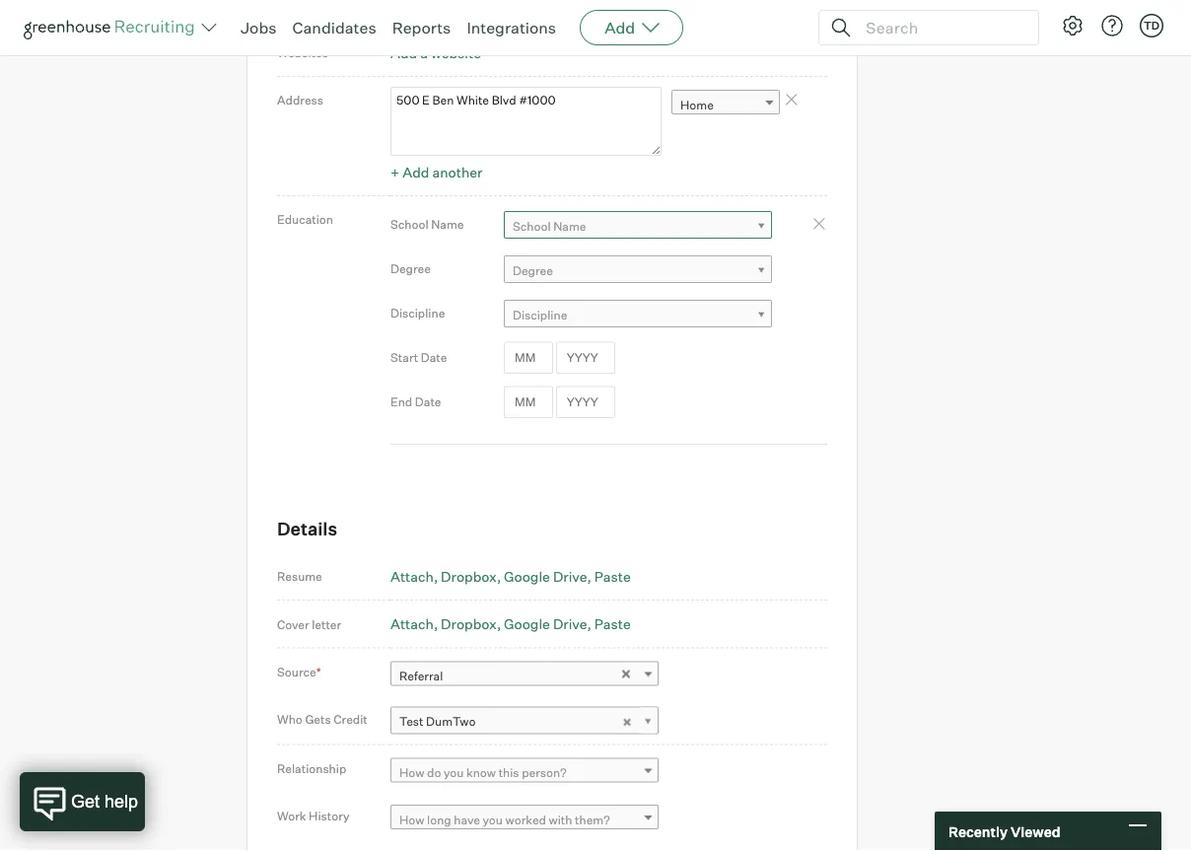 Task type: locate. For each thing, give the bounding box(es) containing it.
drive
[[553, 568, 588, 585], [553, 616, 588, 633]]

paste
[[595, 568, 631, 585], [595, 616, 631, 633]]

1 vertical spatial dropbox
[[441, 616, 497, 633]]

discipline up mm text box
[[513, 308, 568, 322]]

1 vertical spatial paste link
[[595, 616, 631, 633]]

jobs link
[[241, 18, 277, 37]]

relationship
[[277, 762, 347, 777]]

1 vertical spatial dropbox link
[[441, 616, 501, 633]]

1 vertical spatial google drive link
[[504, 616, 592, 633]]

1 attach from the top
[[391, 568, 434, 585]]

0 vertical spatial attach
[[391, 568, 434, 585]]

google drive link for resume
[[504, 568, 592, 585]]

0 vertical spatial attach link
[[391, 568, 438, 585]]

name up degree link
[[554, 219, 587, 234]]

add for add a website
[[391, 44, 418, 61]]

google
[[504, 568, 550, 585], [504, 616, 550, 633]]

0 vertical spatial yyyy text field
[[556, 342, 616, 374]]

how inside how do you know this person? link
[[400, 766, 425, 780]]

0 vertical spatial paste
[[595, 568, 631, 585]]

1 dropbox link from the top
[[441, 568, 501, 585]]

1 google from the top
[[504, 568, 550, 585]]

yyyy text field right mm text field
[[556, 386, 616, 418]]

school name
[[391, 217, 464, 232], [513, 219, 587, 234]]

add inside popup button
[[605, 18, 636, 37]]

configure image
[[1062, 14, 1085, 37]]

how left do
[[400, 766, 425, 780]]

1 vertical spatial attach dropbox google drive paste
[[391, 616, 631, 633]]

website
[[431, 44, 481, 61]]

dropbox link for cover letter
[[441, 616, 501, 633]]

dropbox link
[[441, 568, 501, 585], [441, 616, 501, 633]]

1 vertical spatial attach link
[[391, 616, 438, 633]]

0 vertical spatial google drive link
[[504, 568, 592, 585]]

1 vertical spatial how
[[400, 813, 425, 827]]

drive for cover letter
[[553, 616, 588, 633]]

add button
[[580, 10, 684, 45]]

2 vertical spatial add
[[403, 163, 430, 181]]

None text field
[[391, 87, 662, 156]]

MM text field
[[504, 386, 554, 418]]

name inside the school name link
[[554, 219, 587, 234]]

paste link
[[595, 568, 631, 585], [595, 616, 631, 633]]

how for how long have you worked with them?
[[400, 813, 425, 827]]

referral link
[[391, 661, 659, 690]]

1 vertical spatial yyyy text field
[[556, 386, 616, 418]]

discipline
[[391, 306, 445, 321], [513, 308, 568, 322]]

websites
[[277, 45, 328, 60]]

paste for resume
[[595, 568, 631, 585]]

0 vertical spatial date
[[421, 350, 447, 365]]

name down another
[[431, 217, 464, 232]]

recently viewed
[[949, 823, 1061, 840]]

0 horizontal spatial school
[[391, 217, 429, 232]]

cover letter
[[277, 617, 342, 632]]

1 dropbox from the top
[[441, 568, 497, 585]]

resume
[[277, 569, 322, 584]]

home
[[681, 97, 714, 112]]

person?
[[522, 766, 567, 780]]

1 vertical spatial google
[[504, 616, 550, 633]]

1 vertical spatial drive
[[553, 616, 588, 633]]

discipline link
[[504, 300, 773, 329]]

dropbox
[[441, 568, 497, 585], [441, 616, 497, 633]]

jobs
[[241, 18, 277, 37]]

1 drive from the top
[[553, 568, 588, 585]]

add a website link
[[391, 44, 481, 61]]

greenhouse recruiting image
[[24, 16, 201, 39]]

2 paste link from the top
[[595, 616, 631, 633]]

degree link
[[504, 256, 773, 284]]

+ add another link
[[391, 163, 483, 181]]

candidates link
[[293, 18, 377, 37]]

YYYY text field
[[556, 342, 616, 374], [556, 386, 616, 418]]

1 yyyy text field from the top
[[556, 342, 616, 374]]

details
[[277, 518, 338, 540]]

1 vertical spatial paste
[[595, 616, 631, 633]]

2 attach from the top
[[391, 616, 434, 633]]

yyyy text field right mm text box
[[556, 342, 616, 374]]

how do you know this person?
[[400, 766, 567, 780]]

2 how from the top
[[400, 813, 425, 827]]

date for start date
[[421, 350, 447, 365]]

attach for resume
[[391, 568, 434, 585]]

degree up start
[[391, 262, 431, 276]]

dumtwo
[[426, 714, 476, 729]]

who gets credit
[[277, 712, 368, 727]]

gets
[[305, 712, 331, 727]]

drive for resume
[[553, 568, 588, 585]]

1 google drive link from the top
[[504, 568, 592, 585]]

attach link
[[391, 568, 438, 585], [391, 616, 438, 633]]

0 vertical spatial how
[[400, 766, 425, 780]]

1 how from the top
[[400, 766, 425, 780]]

history
[[309, 809, 350, 824]]

+ add another
[[391, 163, 483, 181]]

2 drive from the top
[[553, 616, 588, 633]]

2 google drive link from the top
[[504, 616, 592, 633]]

1 horizontal spatial school name
[[513, 219, 587, 234]]

2 attach dropbox google drive paste from the top
[[391, 616, 631, 633]]

name
[[431, 217, 464, 232], [554, 219, 587, 234]]

0 horizontal spatial degree
[[391, 262, 431, 276]]

how
[[400, 766, 425, 780], [400, 813, 425, 827]]

school
[[391, 217, 429, 232], [513, 219, 551, 234]]

degree up mm text box
[[513, 263, 554, 278]]

attach dropbox google drive paste
[[391, 568, 631, 585], [391, 616, 631, 633]]

0 horizontal spatial discipline
[[391, 306, 445, 321]]

degree
[[391, 262, 431, 276], [513, 263, 554, 278]]

recently
[[949, 823, 1008, 840]]

add
[[605, 18, 636, 37], [391, 44, 418, 61], [403, 163, 430, 181]]

how do you know this person? link
[[391, 758, 659, 787]]

do
[[427, 766, 441, 780]]

1 vertical spatial date
[[415, 395, 442, 410]]

how inside how long have you worked with them? link
[[400, 813, 425, 827]]

Search text field
[[861, 13, 1021, 42]]

0 vertical spatial dropbox
[[441, 568, 497, 585]]

2 dropbox from the top
[[441, 616, 497, 633]]

2 attach link from the top
[[391, 616, 438, 633]]

date right "end"
[[415, 395, 442, 410]]

1 paste link from the top
[[595, 568, 631, 585]]

google drive link
[[504, 568, 592, 585], [504, 616, 592, 633]]

*
[[316, 665, 321, 680]]

attach link for resume
[[391, 568, 438, 585]]

0 vertical spatial add
[[605, 18, 636, 37]]

2 yyyy text field from the top
[[556, 386, 616, 418]]

how left "long"
[[400, 813, 425, 827]]

2 paste from the top
[[595, 616, 631, 633]]

dropbox for cover letter
[[441, 616, 497, 633]]

date
[[421, 350, 447, 365], [415, 395, 442, 410]]

1 vertical spatial add
[[391, 44, 418, 61]]

1 horizontal spatial you
[[483, 813, 503, 827]]

how long have you worked with them? link
[[391, 805, 659, 834]]

credit
[[334, 712, 368, 727]]

0 vertical spatial you
[[444, 766, 464, 780]]

1 attach link from the top
[[391, 568, 438, 585]]

source
[[277, 665, 316, 680]]

0 vertical spatial drive
[[553, 568, 588, 585]]

1 attach dropbox google drive paste from the top
[[391, 568, 631, 585]]

viewed
[[1011, 823, 1061, 840]]

2 dropbox link from the top
[[441, 616, 501, 633]]

dropbox link for resume
[[441, 568, 501, 585]]

worked
[[506, 813, 547, 827]]

1 paste from the top
[[595, 568, 631, 585]]

attach
[[391, 568, 434, 585], [391, 616, 434, 633]]

you
[[444, 766, 464, 780], [483, 813, 503, 827]]

this
[[499, 766, 520, 780]]

start date
[[391, 350, 447, 365]]

discipline up the start date
[[391, 306, 445, 321]]

you right do
[[444, 766, 464, 780]]

0 vertical spatial attach dropbox google drive paste
[[391, 568, 631, 585]]

school inside the school name link
[[513, 219, 551, 234]]

0 vertical spatial dropbox link
[[441, 568, 501, 585]]

2 google from the top
[[504, 616, 550, 633]]

0 vertical spatial google
[[504, 568, 550, 585]]

attach dropbox google drive paste for resume
[[391, 568, 631, 585]]

0 vertical spatial paste link
[[595, 568, 631, 585]]

date right start
[[421, 350, 447, 365]]

you right have
[[483, 813, 503, 827]]

td button
[[1137, 10, 1168, 41]]

1 vertical spatial attach
[[391, 616, 434, 633]]

1 horizontal spatial school
[[513, 219, 551, 234]]

0 horizontal spatial you
[[444, 766, 464, 780]]

letter
[[312, 617, 342, 632]]

1 horizontal spatial name
[[554, 219, 587, 234]]



Task type: vqa. For each thing, say whether or not it's contained in the screenshot.
Resume's Paste
yes



Task type: describe. For each thing, give the bounding box(es) containing it.
start
[[391, 350, 419, 365]]

them?
[[575, 813, 611, 827]]

test dumtwo link
[[391, 707, 659, 736]]

how long have you worked with them?
[[400, 813, 611, 827]]

work history
[[277, 809, 350, 824]]

paste link for cover letter
[[595, 616, 631, 633]]

date for end date
[[415, 395, 442, 410]]

cover
[[277, 617, 309, 632]]

google for cover letter
[[504, 616, 550, 633]]

test dumtwo
[[400, 714, 476, 729]]

+
[[391, 163, 400, 181]]

how for how do you know this person?
[[400, 766, 425, 780]]

have
[[454, 813, 481, 827]]

google for resume
[[504, 568, 550, 585]]

long
[[427, 813, 452, 827]]

1 horizontal spatial discipline
[[513, 308, 568, 322]]

attach for cover letter
[[391, 616, 434, 633]]

with
[[549, 813, 573, 827]]

end
[[391, 395, 413, 410]]

MM text field
[[504, 342, 554, 374]]

test
[[400, 714, 424, 729]]

add for add
[[605, 18, 636, 37]]

a
[[421, 44, 428, 61]]

address
[[277, 93, 324, 108]]

td button
[[1141, 14, 1164, 37]]

google drive link for cover letter
[[504, 616, 592, 633]]

reports link
[[392, 18, 451, 37]]

candidates
[[293, 18, 377, 37]]

school name link
[[504, 211, 773, 240]]

td
[[1144, 19, 1160, 32]]

attach dropbox google drive paste for cover letter
[[391, 616, 631, 633]]

add a website
[[391, 44, 481, 61]]

0 horizontal spatial name
[[431, 217, 464, 232]]

education
[[277, 212, 333, 227]]

end date
[[391, 395, 442, 410]]

paste for cover letter
[[595, 616, 631, 633]]

source *
[[277, 665, 321, 680]]

1 horizontal spatial degree
[[513, 263, 554, 278]]

1 vertical spatial you
[[483, 813, 503, 827]]

another
[[433, 163, 483, 181]]

paste link for resume
[[595, 568, 631, 585]]

know
[[467, 766, 496, 780]]

yyyy text field for start date
[[556, 342, 616, 374]]

reports
[[392, 18, 451, 37]]

integrations
[[467, 18, 557, 37]]

attach link for cover letter
[[391, 616, 438, 633]]

who
[[277, 712, 303, 727]]

work
[[277, 809, 306, 824]]

yyyy text field for end date
[[556, 386, 616, 418]]

0 horizontal spatial school name
[[391, 217, 464, 232]]

home link
[[672, 90, 780, 118]]

integrations link
[[467, 18, 557, 37]]

dropbox for resume
[[441, 568, 497, 585]]

referral
[[400, 669, 443, 684]]



